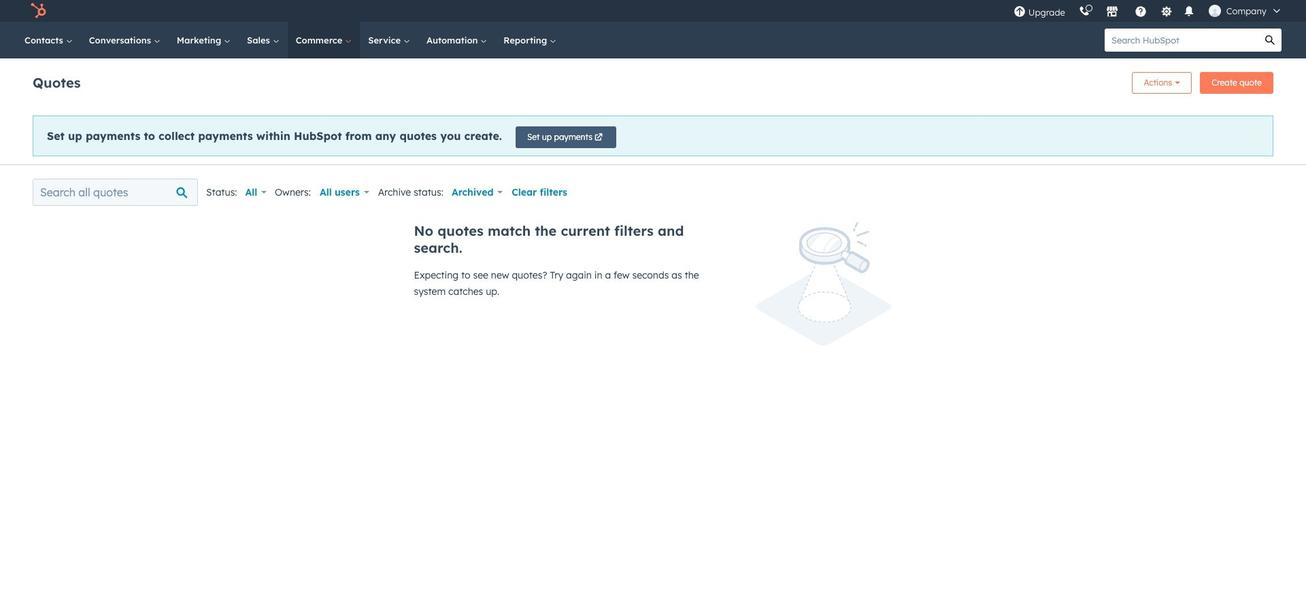 Task type: describe. For each thing, give the bounding box(es) containing it.
marketplaces image
[[1106, 6, 1119, 18]]

Search HubSpot search field
[[1105, 29, 1259, 52]]

page section element
[[0, 59, 1307, 165]]



Task type: vqa. For each thing, say whether or not it's contained in the screenshot.
Integrations button
no



Task type: locate. For each thing, give the bounding box(es) containing it.
jacob simon image
[[1209, 5, 1221, 17]]

banner inside page section element
[[33, 68, 1274, 94]]

Search search field
[[33, 179, 198, 206]]

banner
[[33, 68, 1274, 94]]

menu
[[1007, 0, 1290, 22]]



